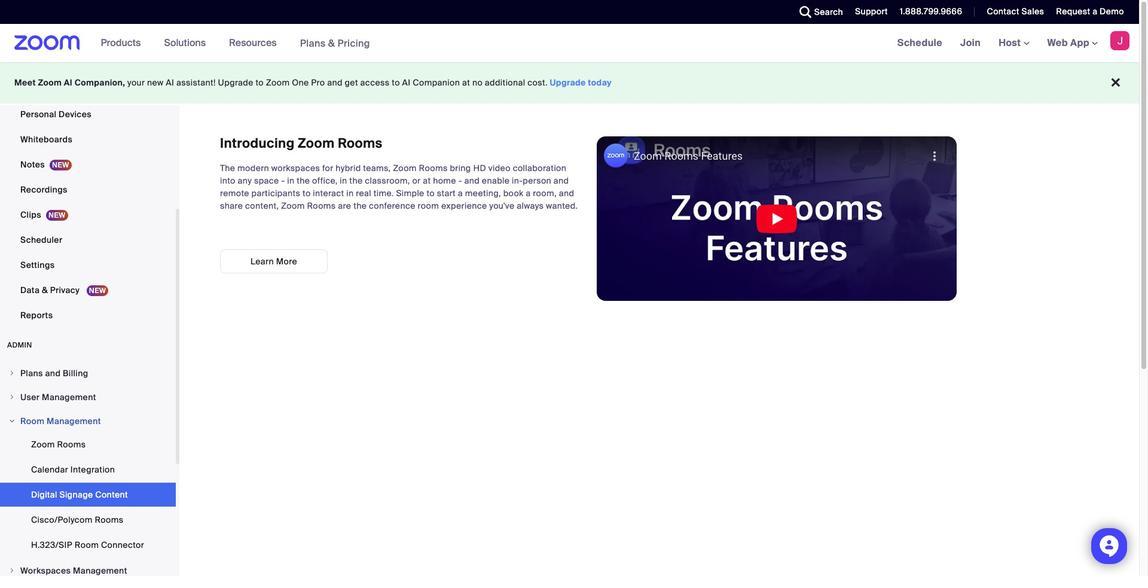 Task type: locate. For each thing, give the bounding box(es) containing it.
1 horizontal spatial -
[[459, 175, 462, 186]]

web app button
[[1048, 37, 1099, 49]]

room down cisco/polycom rooms link
[[75, 540, 99, 551]]

2 - from the left
[[459, 175, 462, 186]]

ai left companion,
[[64, 77, 72, 88]]

plans inside the product information navigation
[[300, 37, 326, 49]]

1 horizontal spatial &
[[328, 37, 335, 49]]

plans and billing
[[20, 368, 88, 379]]

upgrade down the product information navigation
[[218, 77, 254, 88]]

schedule
[[898, 37, 943, 49]]

admin menu menu
[[0, 362, 176, 576]]

a up always
[[526, 188, 531, 199]]

host button
[[999, 37, 1030, 49]]

or
[[413, 175, 421, 186]]

the up the real
[[350, 175, 363, 186]]

contact sales link
[[979, 0, 1048, 24], [988, 6, 1045, 17]]

personal devices
[[20, 109, 92, 120]]

whiteboards link
[[0, 127, 176, 151]]

right image for room
[[8, 418, 16, 425]]

web app
[[1048, 37, 1090, 49]]

support link
[[847, 0, 892, 24], [856, 6, 889, 17]]

0 horizontal spatial room
[[20, 416, 45, 427]]

plans for plans & pricing
[[300, 37, 326, 49]]

right image
[[8, 370, 16, 377], [8, 418, 16, 425]]

0 vertical spatial at
[[463, 77, 470, 88]]

& inside data & privacy link
[[42, 285, 48, 296]]

workspaces
[[272, 163, 320, 174]]

calendar integration
[[31, 464, 115, 475]]

plans & pricing link
[[300, 37, 370, 49], [300, 37, 370, 49]]

0 vertical spatial &
[[328, 37, 335, 49]]

& for pricing
[[328, 37, 335, 49]]

recordings link
[[0, 178, 176, 202]]

side navigation navigation
[[0, 0, 180, 576]]

share
[[220, 200, 243, 211]]

ai left companion
[[403, 77, 411, 88]]

0 vertical spatial right image
[[8, 394, 16, 401]]

management up zoom rooms link
[[47, 416, 101, 427]]

1 vertical spatial room
[[75, 540, 99, 551]]

1 ai from the left
[[64, 77, 72, 88]]

space
[[254, 175, 279, 186]]

the modern workspaces for hybrid teams, zoom rooms bring hd video collaboration into any space - in the office, in the classroom, or at home - and enable in-person and remote participants to interact in real time. simple to start a meeting, book a room, and share content, zoom rooms are the conference room experience you've always wanted.
[[220, 163, 578, 211]]

a
[[1093, 6, 1098, 17], [458, 188, 463, 199], [526, 188, 531, 199]]

& inside the product information navigation
[[328, 37, 335, 49]]

cost.
[[528, 77, 548, 88]]

1 vertical spatial right image
[[8, 567, 16, 574]]

devices
[[59, 109, 92, 120]]

- down bring
[[459, 175, 462, 186]]

0 vertical spatial plans
[[300, 37, 326, 49]]

1 horizontal spatial plans
[[300, 37, 326, 49]]

in down hybrid
[[340, 175, 347, 186]]

integration
[[71, 464, 115, 475]]

personal devices link
[[0, 102, 176, 126]]

1 vertical spatial management
[[47, 416, 101, 427]]

plans up user
[[20, 368, 43, 379]]

meet zoom ai companion, footer
[[0, 62, 1140, 104]]

to down resources dropdown button
[[256, 77, 264, 88]]

at left no
[[463, 77, 470, 88]]

right image
[[8, 394, 16, 401], [8, 567, 16, 574]]

in
[[287, 175, 295, 186], [340, 175, 347, 186], [347, 188, 354, 199]]

user
[[20, 392, 40, 403]]

plans
[[300, 37, 326, 49], [20, 368, 43, 379]]

rooms down content
[[95, 515, 124, 525]]

1 horizontal spatial ai
[[166, 77, 174, 88]]

banner
[[0, 24, 1140, 63]]

zoom up calendar
[[31, 439, 55, 450]]

ai right new
[[166, 77, 174, 88]]

room
[[20, 416, 45, 427], [75, 540, 99, 551]]

to left interact on the top left
[[303, 188, 311, 199]]

into
[[220, 175, 236, 186]]

right image inside room management menu item
[[8, 418, 16, 425]]

at right the or
[[423, 175, 431, 186]]

menu item
[[0, 560, 176, 576]]

1 vertical spatial right image
[[8, 418, 16, 425]]

& right data
[[42, 285, 48, 296]]

connector
[[101, 540, 144, 551]]

1 vertical spatial &
[[42, 285, 48, 296]]

meeting,
[[465, 188, 501, 199]]

you've
[[490, 200, 515, 211]]

zoom right meet
[[38, 77, 62, 88]]

at
[[463, 77, 470, 88], [423, 175, 431, 186]]

classroom,
[[365, 175, 410, 186]]

zoom
[[38, 77, 62, 88], [266, 77, 290, 88], [298, 135, 335, 152], [393, 163, 417, 174], [281, 200, 305, 211], [31, 439, 55, 450]]

request a demo link
[[1048, 0, 1140, 24], [1057, 6, 1125, 17]]

video
[[489, 163, 511, 174]]

meet zoom ai companion, your new ai assistant! upgrade to zoom one pro and get access to ai companion at no additional cost. upgrade today
[[14, 77, 612, 88]]

1 right image from the top
[[8, 394, 16, 401]]

1 horizontal spatial room
[[75, 540, 99, 551]]

one
[[292, 77, 309, 88]]

room down user
[[20, 416, 45, 427]]

content,
[[245, 200, 279, 211]]

-
[[281, 175, 285, 186], [459, 175, 462, 186]]

start
[[437, 188, 456, 199]]

in down workspaces
[[287, 175, 295, 186]]

support
[[856, 6, 889, 17]]

2 horizontal spatial ai
[[403, 77, 411, 88]]

1.888.799.9666
[[901, 6, 963, 17]]

& left pricing
[[328, 37, 335, 49]]

0 vertical spatial management
[[42, 392, 96, 403]]

rooms up home
[[419, 163, 448, 174]]

products
[[101, 37, 141, 49]]

and left get
[[327, 77, 343, 88]]

0 vertical spatial right image
[[8, 370, 16, 377]]

right image for plans
[[8, 370, 16, 377]]

management down the billing
[[42, 392, 96, 403]]

join link
[[952, 24, 990, 62]]

reports
[[20, 310, 53, 321]]

and
[[327, 77, 343, 88], [465, 175, 480, 186], [554, 175, 569, 186], [559, 188, 575, 199], [45, 368, 61, 379]]

0 horizontal spatial upgrade
[[218, 77, 254, 88]]

upgrade right cost.
[[550, 77, 586, 88]]

0 horizontal spatial -
[[281, 175, 285, 186]]

person
[[523, 175, 552, 186]]

right image inside plans and billing menu item
[[8, 370, 16, 377]]

demo
[[1101, 6, 1125, 17]]

room management menu item
[[0, 410, 176, 433]]

1 upgrade from the left
[[218, 77, 254, 88]]

request a demo
[[1057, 6, 1125, 17]]

0 horizontal spatial at
[[423, 175, 431, 186]]

and up room,
[[554, 175, 569, 186]]

calendar integration link
[[0, 458, 176, 482]]

plans up meet zoom ai companion, your new ai assistant! upgrade to zoom one pro and get access to ai companion at no additional cost. upgrade today in the top of the page
[[300, 37, 326, 49]]

&
[[328, 37, 335, 49], [42, 285, 48, 296]]

upgrade
[[218, 77, 254, 88], [550, 77, 586, 88]]

modern
[[238, 163, 269, 174]]

0 horizontal spatial ai
[[64, 77, 72, 88]]

a up experience
[[458, 188, 463, 199]]

right image down admin
[[8, 370, 16, 377]]

rooms up calendar integration at the left bottom of the page
[[57, 439, 86, 450]]

1 right image from the top
[[8, 370, 16, 377]]

right image left room management
[[8, 418, 16, 425]]

0 horizontal spatial &
[[42, 285, 48, 296]]

rooms
[[338, 135, 383, 152], [419, 163, 448, 174], [307, 200, 336, 211], [57, 439, 86, 450], [95, 515, 124, 525]]

join
[[961, 37, 981, 49]]

user management menu item
[[0, 386, 176, 409]]

1 horizontal spatial at
[[463, 77, 470, 88]]

whiteboards
[[20, 134, 73, 145]]

contact sales
[[988, 6, 1045, 17]]

resources
[[229, 37, 277, 49]]

h.323/sip room connector
[[31, 540, 144, 551]]

and down "hd"
[[465, 175, 480, 186]]

office,
[[312, 175, 338, 186]]

1 horizontal spatial a
[[526, 188, 531, 199]]

a left demo
[[1093, 6, 1098, 17]]

scheduler link
[[0, 228, 176, 252]]

0 vertical spatial room
[[20, 416, 45, 427]]

pricing
[[338, 37, 370, 49]]

2 right image from the top
[[8, 418, 16, 425]]

1 vertical spatial plans
[[20, 368, 43, 379]]

signage
[[60, 490, 93, 500]]

introducing
[[220, 135, 295, 152]]

zoom down participants
[[281, 200, 305, 211]]

0 horizontal spatial plans
[[20, 368, 43, 379]]

1.888.799.9666 button
[[892, 0, 966, 24], [901, 6, 963, 17]]

1 horizontal spatial upgrade
[[550, 77, 586, 88]]

1 vertical spatial at
[[423, 175, 431, 186]]

- up participants
[[281, 175, 285, 186]]

calendar
[[31, 464, 68, 475]]

plans inside menu item
[[20, 368, 43, 379]]

0 horizontal spatial a
[[458, 188, 463, 199]]

and left the billing
[[45, 368, 61, 379]]

simple
[[396, 188, 425, 199]]

search
[[815, 7, 844, 17]]



Task type: describe. For each thing, give the bounding box(es) containing it.
at inside meet zoom ai companion, footer
[[463, 77, 470, 88]]

the
[[220, 163, 235, 174]]

cisco/polycom
[[31, 515, 93, 525]]

plans for plans and billing
[[20, 368, 43, 379]]

management for user management
[[42, 392, 96, 403]]

digital signage content link
[[0, 483, 176, 507]]

to right access
[[392, 77, 400, 88]]

recordings
[[20, 184, 67, 195]]

meet
[[14, 77, 36, 88]]

management for room management
[[47, 416, 101, 427]]

get
[[345, 77, 358, 88]]

plans & pricing
[[300, 37, 370, 49]]

pro
[[311, 77, 325, 88]]

companion
[[413, 77, 460, 88]]

the down workspaces
[[297, 175, 310, 186]]

personal menu menu
[[0, 0, 176, 329]]

hybrid
[[336, 163, 361, 174]]

request
[[1057, 6, 1091, 17]]

additional
[[485, 77, 526, 88]]

and inside menu item
[[45, 368, 61, 379]]

and up wanted.
[[559, 188, 575, 199]]

learn more link
[[220, 250, 328, 273]]

hd
[[474, 163, 487, 174]]

teams,
[[363, 163, 391, 174]]

cisco/polycom rooms link
[[0, 508, 176, 532]]

collaboration
[[513, 163, 567, 174]]

host
[[999, 37, 1024, 49]]

always
[[517, 200, 544, 211]]

content
[[95, 490, 128, 500]]

in left the real
[[347, 188, 354, 199]]

solutions
[[164, 37, 206, 49]]

zoom logo image
[[14, 35, 80, 50]]

data
[[20, 285, 40, 296]]

settings
[[20, 260, 55, 270]]

scheduler
[[20, 235, 62, 245]]

participants
[[252, 188, 301, 199]]

data & privacy
[[20, 285, 82, 296]]

for
[[323, 163, 334, 174]]

contact
[[988, 6, 1020, 17]]

2 ai from the left
[[166, 77, 174, 88]]

profile picture image
[[1111, 31, 1130, 50]]

more
[[276, 256, 297, 267]]

search button
[[791, 0, 847, 24]]

room
[[418, 200, 439, 211]]

clips link
[[0, 203, 176, 227]]

access
[[361, 77, 390, 88]]

rooms down interact on the top left
[[307, 200, 336, 211]]

at inside the modern workspaces for hybrid teams, zoom rooms bring hd video collaboration into any space - in the office, in the classroom, or at home - and enable in-person and remote participants to interact in real time. simple to start a meeting, book a room, and share content, zoom rooms are the conference room experience you've always wanted.
[[423, 175, 431, 186]]

cisco/polycom rooms
[[31, 515, 124, 525]]

3 ai from the left
[[403, 77, 411, 88]]

and inside meet zoom ai companion, footer
[[327, 77, 343, 88]]

your
[[128, 77, 145, 88]]

book
[[504, 188, 524, 199]]

clips
[[20, 209, 41, 220]]

privacy
[[50, 285, 80, 296]]

solutions button
[[164, 24, 211, 62]]

notes
[[20, 159, 45, 170]]

billing
[[63, 368, 88, 379]]

home
[[433, 175, 457, 186]]

companion,
[[75, 77, 125, 88]]

data & privacy link
[[0, 278, 176, 302]]

room inside menu item
[[20, 416, 45, 427]]

upgrade today link
[[550, 77, 612, 88]]

resources button
[[229, 24, 282, 62]]

& for privacy
[[42, 285, 48, 296]]

1 - from the left
[[281, 175, 285, 186]]

schedule link
[[889, 24, 952, 62]]

meetings navigation
[[889, 24, 1140, 63]]

menu item inside side navigation navigation
[[0, 560, 176, 576]]

personal
[[20, 109, 56, 120]]

reports link
[[0, 303, 176, 327]]

sales
[[1022, 6, 1045, 17]]

no
[[473, 77, 483, 88]]

user management
[[20, 392, 96, 403]]

app
[[1071, 37, 1090, 49]]

zoom up 'for'
[[298, 135, 335, 152]]

rooms up hybrid
[[338, 135, 383, 152]]

wanted.
[[546, 200, 578, 211]]

are
[[338, 200, 352, 211]]

banner containing products
[[0, 24, 1140, 63]]

learn more
[[251, 256, 297, 267]]

admin
[[7, 341, 32, 350]]

digital signage content
[[31, 490, 128, 500]]

h.323/sip
[[31, 540, 72, 551]]

notes link
[[0, 153, 176, 177]]

the down the real
[[354, 200, 367, 211]]

zoom up the or
[[393, 163, 417, 174]]

room,
[[533, 188, 557, 199]]

to up room
[[427, 188, 435, 199]]

room management menu
[[0, 433, 176, 558]]

room inside menu
[[75, 540, 99, 551]]

digital
[[31, 490, 57, 500]]

zoom inside room management menu
[[31, 439, 55, 450]]

product information navigation
[[92, 24, 379, 63]]

plans and billing menu item
[[0, 362, 176, 385]]

2 horizontal spatial a
[[1093, 6, 1098, 17]]

any
[[238, 175, 252, 186]]

bring
[[450, 163, 471, 174]]

zoom rooms link
[[0, 433, 176, 457]]

room management
[[20, 416, 101, 427]]

2 right image from the top
[[8, 567, 16, 574]]

real
[[356, 188, 372, 199]]

right image inside user management menu item
[[8, 394, 16, 401]]

settings link
[[0, 253, 176, 277]]

in-
[[512, 175, 523, 186]]

time.
[[374, 188, 394, 199]]

zoom left one in the left top of the page
[[266, 77, 290, 88]]

2 upgrade from the left
[[550, 77, 586, 88]]



Task type: vqa. For each thing, say whether or not it's contained in the screenshot.
'Home' link
no



